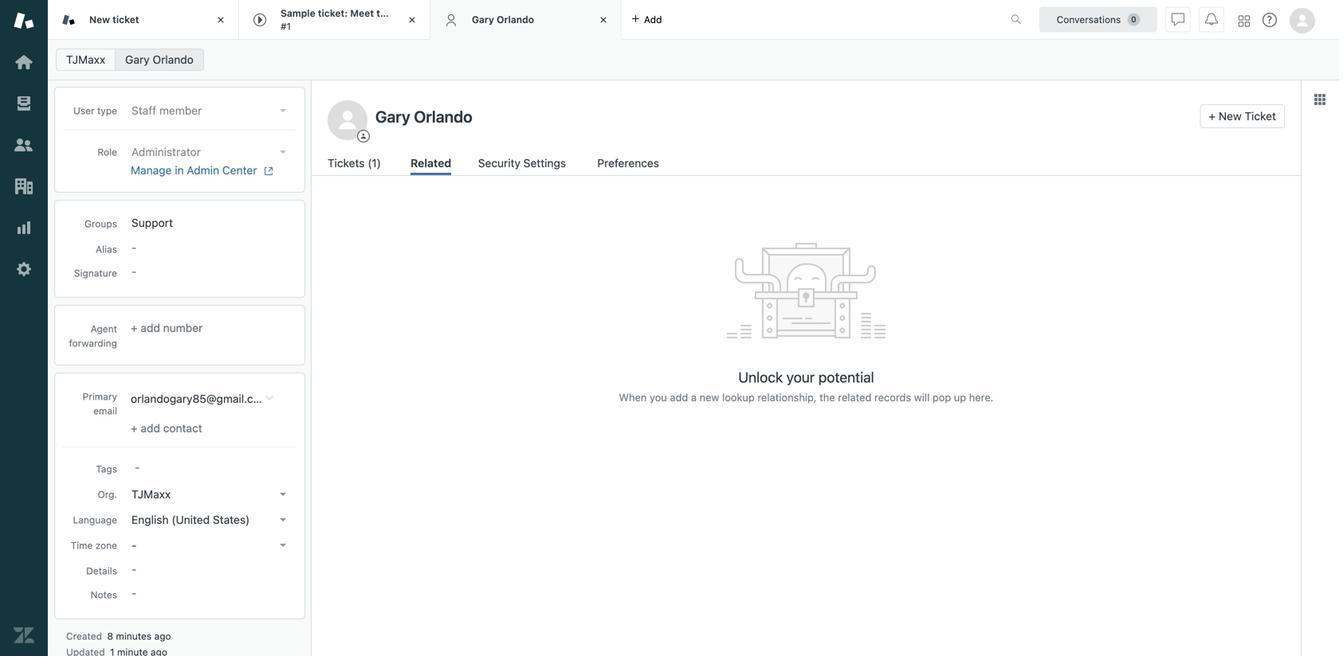 Task type: locate. For each thing, give the bounding box(es) containing it.
member
[[159, 104, 202, 117]]

center
[[222, 164, 257, 177]]

1 vertical spatial orlando
[[153, 53, 194, 66]]

1 vertical spatial tjmaxx
[[132, 488, 171, 501]]

ticket:
[[318, 8, 348, 19]]

notifications image
[[1206, 13, 1218, 26]]

arrow down image for english (united states)
[[280, 519, 286, 522]]

tab
[[239, 0, 431, 40]]

time zone
[[71, 541, 117, 552]]

1 close image from the left
[[404, 12, 420, 28]]

meet
[[350, 8, 374, 19]]

0 horizontal spatial close image
[[404, 12, 420, 28]]

0 horizontal spatial gary orlando
[[125, 53, 194, 66]]

0 horizontal spatial the
[[377, 8, 392, 19]]

new
[[89, 14, 110, 25], [1219, 110, 1242, 123]]

close image left add popup button
[[596, 12, 612, 28]]

tjmaxx button
[[127, 484, 293, 506]]

ticket
[[394, 8, 421, 19], [113, 14, 139, 25]]

0 vertical spatial orlando
[[497, 14, 534, 25]]

conversations button
[[1040, 7, 1158, 32]]

1 vertical spatial gary orlando
[[125, 53, 194, 66]]

orlando
[[497, 14, 534, 25], [153, 53, 194, 66]]

customers image
[[14, 135, 34, 155]]

0 vertical spatial tjmaxx
[[66, 53, 105, 66]]

gary
[[472, 14, 494, 25], [125, 53, 150, 66]]

orlandogary85@gmail.com
[[131, 393, 269, 406]]

arrow down image inside staff member button
[[280, 109, 286, 112]]

contact
[[163, 422, 202, 435]]

new up tjmaxx link
[[89, 14, 110, 25]]

apps image
[[1314, 93, 1327, 106]]

the left related
[[820, 392, 835, 404]]

+ new ticket button
[[1200, 104, 1285, 128]]

0 horizontal spatial new
[[89, 14, 110, 25]]

3 arrow down image from the top
[[280, 545, 286, 548]]

+ inside button
[[1209, 110, 1216, 123]]

2 arrow down image from the top
[[280, 519, 286, 522]]

add
[[644, 14, 662, 25], [141, 322, 160, 335], [670, 392, 688, 404], [141, 422, 160, 435]]

gary orlando link
[[115, 49, 204, 71]]

add left a
[[670, 392, 688, 404]]

tjmaxx down new ticket at the left top
[[66, 53, 105, 66]]

ticket up gary orlando 'link'
[[113, 14, 139, 25]]

the right meet
[[377, 8, 392, 19]]

records
[[875, 392, 912, 404]]

(1)
[[368, 157, 381, 170]]

arrow down image inside english (united states) button
[[280, 519, 286, 522]]

arrow down image inside "tjmaxx" button
[[280, 494, 286, 497]]

related
[[838, 392, 872, 404]]

#1
[[281, 21, 291, 32]]

role
[[98, 147, 117, 158]]

tjmaxx
[[66, 53, 105, 66], [132, 488, 171, 501]]

0 vertical spatial +
[[1209, 110, 1216, 123]]

notes
[[91, 590, 117, 601]]

gary orlando tab
[[431, 0, 622, 40]]

you
[[650, 392, 667, 404]]

1 horizontal spatial the
[[820, 392, 835, 404]]

(united
[[172, 514, 210, 527]]

organizations image
[[14, 176, 34, 197]]

1 arrow down image from the top
[[280, 151, 286, 154]]

1 horizontal spatial orlando
[[497, 14, 534, 25]]

manage in admin center
[[131, 164, 257, 177]]

user
[[73, 105, 95, 116]]

+ right agent
[[131, 322, 138, 335]]

tjmaxx inside button
[[132, 488, 171, 501]]

+
[[1209, 110, 1216, 123], [131, 322, 138, 335], [131, 422, 138, 435]]

new ticket tab
[[48, 0, 239, 40]]

arrow down image
[[280, 151, 286, 154], [280, 519, 286, 522], [280, 545, 286, 548]]

secondary element
[[48, 44, 1340, 76]]

0 vertical spatial arrow down image
[[280, 109, 286, 112]]

add up secondary element
[[644, 14, 662, 25]]

1 vertical spatial +
[[131, 322, 138, 335]]

created 8 minutes ago
[[66, 631, 171, 643]]

1 vertical spatial gary
[[125, 53, 150, 66]]

0 vertical spatial gary orlando
[[472, 14, 534, 25]]

arrow down image for tjmaxx
[[280, 494, 286, 497]]

english
[[132, 514, 169, 527]]

+ for + new ticket
[[1209, 110, 1216, 123]]

agent
[[91, 324, 117, 335]]

ticket right meet
[[394, 8, 421, 19]]

1 arrow down image from the top
[[280, 109, 286, 112]]

a
[[691, 392, 697, 404]]

2 arrow down image from the top
[[280, 494, 286, 497]]

0 vertical spatial new
[[89, 14, 110, 25]]

gary orlando
[[472, 14, 534, 25], [125, 53, 194, 66]]

0 horizontal spatial tjmaxx
[[66, 53, 105, 66]]

the
[[377, 8, 392, 19], [820, 392, 835, 404]]

arrow down image inside - button
[[280, 545, 286, 548]]

1 vertical spatial arrow down image
[[280, 519, 286, 522]]

pop
[[933, 392, 951, 404]]

get help image
[[1263, 13, 1277, 27]]

ticket inside 'sample ticket: meet the ticket #1'
[[394, 8, 421, 19]]

1 vertical spatial arrow down image
[[280, 494, 286, 497]]

ticket inside tab
[[113, 14, 139, 25]]

when
[[619, 392, 647, 404]]

1 horizontal spatial gary
[[472, 14, 494, 25]]

views image
[[14, 93, 34, 114]]

0 vertical spatial arrow down image
[[280, 151, 286, 154]]

admin
[[187, 164, 219, 177]]

manage
[[131, 164, 172, 177]]

close image right meet
[[404, 12, 420, 28]]

arrow down image inside administrator button
[[280, 151, 286, 154]]

created
[[66, 631, 102, 643]]

- field
[[128, 459, 293, 477]]

tab containing sample ticket: meet the ticket
[[239, 0, 431, 40]]

1 horizontal spatial tjmaxx
[[132, 488, 171, 501]]

None text field
[[371, 104, 1194, 128]]

0 vertical spatial the
[[377, 8, 392, 19]]

1 horizontal spatial new
[[1219, 110, 1242, 123]]

0 horizontal spatial gary
[[125, 53, 150, 66]]

new left the 'ticket'
[[1219, 110, 1242, 123]]

tabs tab list
[[48, 0, 994, 40]]

close image
[[404, 12, 420, 28], [596, 12, 612, 28]]

1 vertical spatial the
[[820, 392, 835, 404]]

relationship,
[[758, 392, 817, 404]]

- button
[[127, 535, 293, 557]]

1 horizontal spatial gary orlando
[[472, 14, 534, 25]]

0 horizontal spatial orlando
[[153, 53, 194, 66]]

sample
[[281, 8, 316, 19]]

add inside popup button
[[644, 14, 662, 25]]

1 horizontal spatial ticket
[[394, 8, 421, 19]]

tags
[[96, 464, 117, 475]]

tjmaxx up "english"
[[132, 488, 171, 501]]

0 vertical spatial gary
[[472, 14, 494, 25]]

zone
[[95, 541, 117, 552]]

signature
[[74, 268, 117, 279]]

arrow down image
[[280, 109, 286, 112], [280, 494, 286, 497]]

2 close image from the left
[[596, 12, 612, 28]]

states)
[[213, 514, 250, 527]]

close image inside gary orlando 'tab'
[[596, 12, 612, 28]]

2 vertical spatial +
[[131, 422, 138, 435]]

+ left contact
[[131, 422, 138, 435]]

primary
[[83, 391, 117, 403]]

0 horizontal spatial ticket
[[113, 14, 139, 25]]

+ add contact
[[131, 422, 202, 435]]

add inside unlock your potential when you add a new lookup relationship, the related records will pop up here.
[[670, 392, 688, 404]]

here.
[[969, 392, 994, 404]]

tickets
[[328, 157, 365, 170]]

reporting image
[[14, 218, 34, 238]]

manage in admin center link
[[131, 163, 286, 178]]

new inside button
[[1219, 110, 1242, 123]]

+ left the 'ticket'
[[1209, 110, 1216, 123]]

related link
[[411, 155, 451, 175]]

lookup
[[722, 392, 755, 404]]

2 vertical spatial arrow down image
[[280, 545, 286, 548]]

1 vertical spatial new
[[1219, 110, 1242, 123]]

zendesk support image
[[14, 10, 34, 31]]

1 horizontal spatial close image
[[596, 12, 612, 28]]

language
[[73, 515, 117, 526]]



Task type: describe. For each thing, give the bounding box(es) containing it.
in
[[175, 164, 184, 177]]

add left contact
[[141, 422, 160, 435]]

gary orlando inside 'tab'
[[472, 14, 534, 25]]

add left number
[[141, 322, 160, 335]]

gary inside 'tab'
[[472, 14, 494, 25]]

english (united states) button
[[127, 509, 293, 532]]

+ add number
[[131, 322, 203, 335]]

related
[[411, 157, 451, 170]]

-
[[132, 539, 137, 553]]

8
[[107, 631, 113, 643]]

get started image
[[14, 52, 34, 73]]

agent forwarding
[[69, 324, 117, 349]]

security settings link
[[478, 155, 571, 175]]

tjmaxx link
[[56, 49, 116, 71]]

forwarding
[[69, 338, 117, 349]]

alias
[[96, 244, 117, 255]]

unlock
[[739, 369, 783, 386]]

your
[[787, 369, 815, 386]]

administrator
[[132, 146, 201, 159]]

will
[[914, 392, 930, 404]]

support
[[132, 216, 173, 230]]

administrator button
[[127, 141, 293, 163]]

gary inside 'link'
[[125, 53, 150, 66]]

ticket
[[1245, 110, 1277, 123]]

gary orlando inside 'link'
[[125, 53, 194, 66]]

time
[[71, 541, 93, 552]]

close image
[[213, 12, 229, 28]]

main element
[[0, 0, 48, 657]]

conversations
[[1057, 14, 1121, 25]]

orlando inside 'tab'
[[497, 14, 534, 25]]

preferences
[[598, 157, 659, 170]]

zendesk products image
[[1239, 16, 1250, 27]]

+ new ticket
[[1209, 110, 1277, 123]]

new
[[700, 392, 720, 404]]

add button
[[622, 0, 672, 39]]

admin image
[[14, 259, 34, 280]]

staff member
[[132, 104, 202, 117]]

unlock your potential when you add a new lookup relationship, the related records will pop up here.
[[619, 369, 994, 404]]

staff member button
[[127, 100, 293, 122]]

settings
[[524, 157, 566, 170]]

tjmaxx inside secondary element
[[66, 53, 105, 66]]

type
[[97, 105, 117, 116]]

number
[[163, 322, 203, 335]]

arrow down image for administrator
[[280, 151, 286, 154]]

potential
[[819, 369, 874, 386]]

groups
[[84, 218, 117, 230]]

button displays agent's chat status as invisible. image
[[1172, 13, 1185, 26]]

staff
[[132, 104, 156, 117]]

security settings
[[478, 157, 566, 170]]

primary email
[[83, 391, 117, 417]]

preferences link
[[598, 155, 662, 175]]

the inside unlock your potential when you add a new lookup relationship, the related records will pop up here.
[[820, 392, 835, 404]]

up
[[954, 392, 967, 404]]

english (united states)
[[132, 514, 250, 527]]

security
[[478, 157, 521, 170]]

ago
[[154, 631, 171, 643]]

+ for + add contact
[[131, 422, 138, 435]]

arrow down image for staff member
[[280, 109, 286, 112]]

details
[[86, 566, 117, 577]]

tickets (1)
[[328, 157, 381, 170]]

+ for + add number
[[131, 322, 138, 335]]

the inside 'sample ticket: meet the ticket #1'
[[377, 8, 392, 19]]

new inside tab
[[89, 14, 110, 25]]

arrow down image for -
[[280, 545, 286, 548]]

email
[[93, 406, 117, 417]]

org.
[[98, 490, 117, 501]]

minutes
[[116, 631, 152, 643]]

sample ticket: meet the ticket #1
[[281, 8, 421, 32]]

tickets (1) link
[[328, 155, 384, 175]]

zendesk image
[[14, 626, 34, 647]]

orlando inside 'link'
[[153, 53, 194, 66]]

user type
[[73, 105, 117, 116]]

new ticket
[[89, 14, 139, 25]]



Task type: vqa. For each thing, say whether or not it's contained in the screenshot.
Reporting
no



